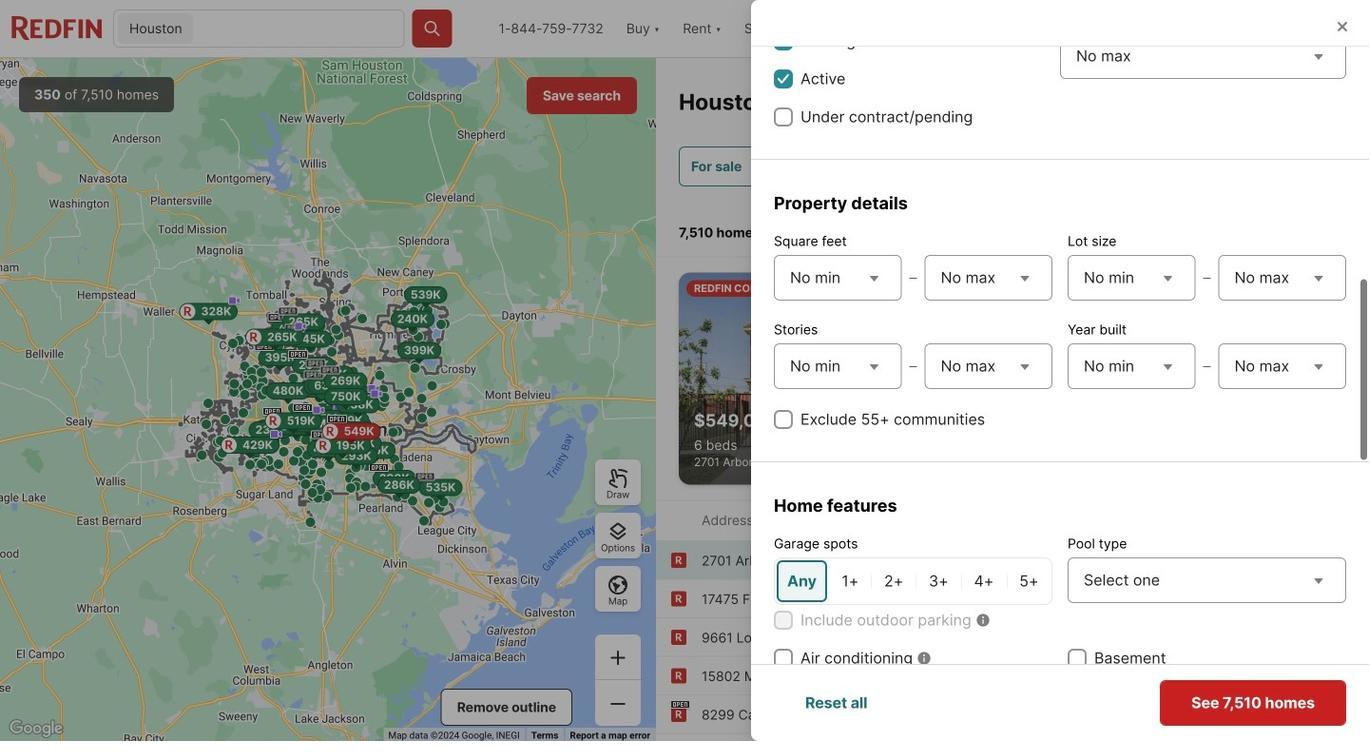 Task type: describe. For each thing, give the bounding box(es) containing it.
toggle search results photos view tab
[[1184, 205, 1258, 252]]

3 cell from the left
[[874, 560, 915, 602]]

number of garage spots row
[[774, 557, 1053, 605]]

5 cell from the left
[[964, 560, 1005, 602]]



Task type: vqa. For each thing, say whether or not it's contained in the screenshot.
fourth "cell" from the left
yes



Task type: locate. For each thing, give the bounding box(es) containing it.
None checkbox
[[774, 611, 793, 630], [1068, 649, 1087, 668], [1068, 687, 1087, 706], [1068, 725, 1087, 741], [774, 611, 793, 630], [1068, 649, 1087, 668], [1068, 687, 1087, 706], [1068, 725, 1087, 741]]

1 cell from the left
[[777, 560, 828, 602]]

map region
[[0, 58, 656, 741]]

4 cell from the left
[[919, 560, 960, 602]]

None checkbox
[[774, 31, 793, 50], [774, 69, 793, 88], [774, 107, 793, 127], [774, 410, 793, 429], [774, 649, 793, 668], [774, 687, 793, 706], [774, 725, 793, 741], [774, 31, 793, 50], [774, 69, 793, 88], [774, 107, 793, 127], [774, 410, 793, 429], [774, 649, 793, 668], [774, 687, 793, 706], [774, 725, 793, 741]]

google image
[[5, 716, 68, 741]]

dialog
[[752, 0, 1370, 741]]

select a min and max value element
[[774, 251, 1053, 304], [1068, 251, 1347, 304], [774, 340, 1053, 393], [1068, 340, 1347, 393]]

submit search image
[[423, 19, 442, 38]]

6 cell from the left
[[1009, 560, 1050, 602]]

None search field
[[198, 10, 404, 49]]

2 cell from the left
[[831, 560, 870, 602]]

cell
[[777, 560, 828, 602], [831, 560, 870, 602], [874, 560, 915, 602], [919, 560, 960, 602], [964, 560, 1005, 602], [1009, 560, 1050, 602]]



